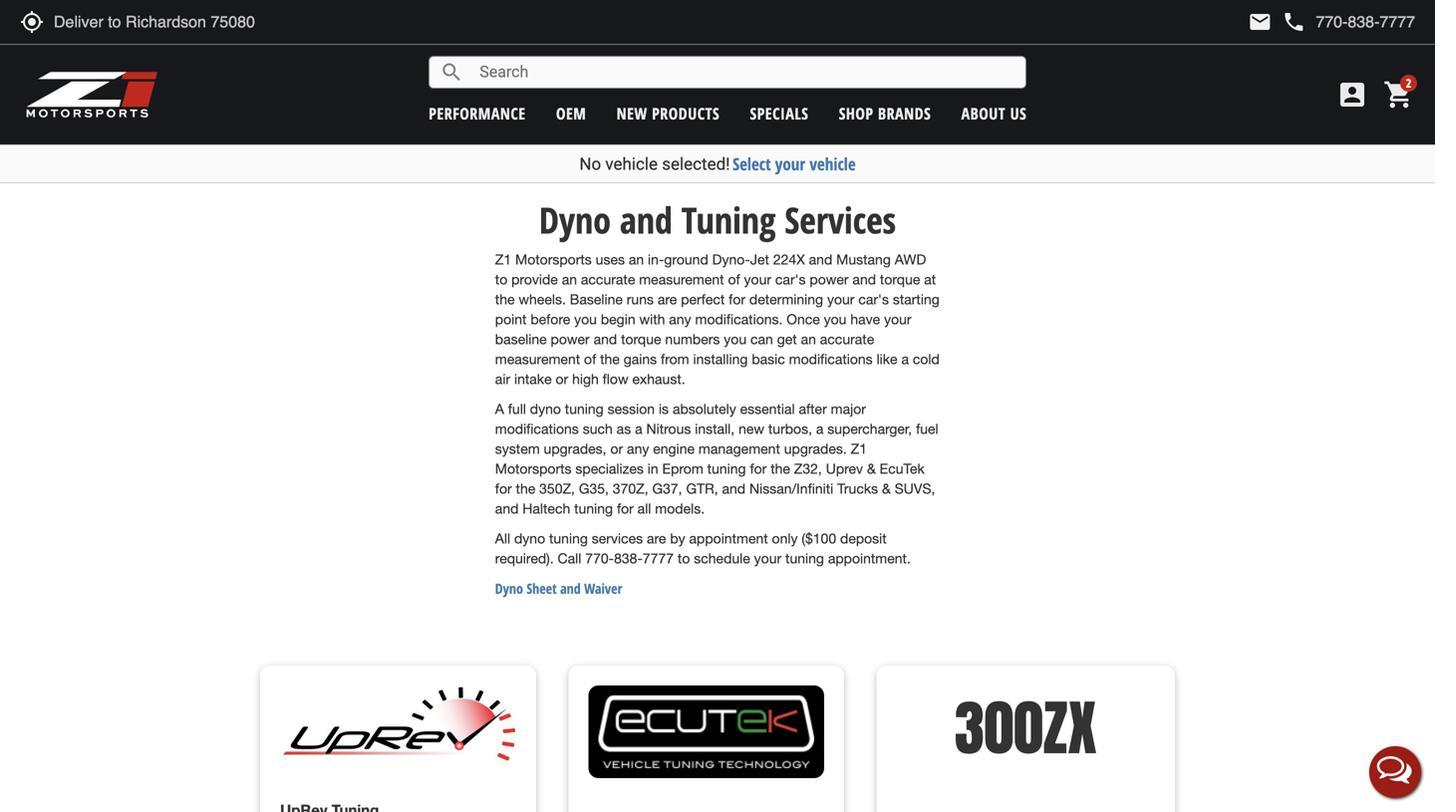 Task type: vqa. For each thing, say whether or not it's contained in the screenshot.
a within the Z1 Motorsports uses an in-ground Dyno-Jet 224X and Mustang AWD to provide an accurate measurement of your car's power and torque at the wheels. Baseline runs are perfect for determining your car's starting point before you begin with any modifications. Once you have your baseline power and torque numbers you can get an accurate measurement of the gains from installing basic modifications like a cold air intake or high flow exhaust.
yes



Task type: locate. For each thing, give the bounding box(es) containing it.
1 horizontal spatial z1
[[851, 441, 867, 457]]

accurate down uses
[[581, 271, 635, 288]]

your right select
[[775, 153, 806, 175]]

1 horizontal spatial accurate
[[820, 331, 874, 348]]

dyno left sheet
[[495, 579, 523, 598]]

1 horizontal spatial dyno
[[539, 195, 611, 244]]

select
[[733, 153, 771, 175]]

torque up gains
[[621, 331, 661, 348]]

0 vertical spatial power
[[810, 271, 849, 288]]

vehicle inside no vehicle selected! select your vehicle
[[605, 154, 658, 174]]

& up trucks
[[867, 461, 876, 477]]

haltech
[[523, 501, 570, 517]]

for up the 'modifications.'
[[729, 291, 746, 308]]

838-
[[614, 550, 643, 567]]

uprev
[[826, 461, 863, 477]]

any inside a full dyno tuning session is absolutely essential after major modifications such as a nitrous install, new turbos, a supercharger, fuel system upgrades, or any engine management upgrades. z1 motorsports specializes in eprom tuning for the z32, uprev & ecutek for the 350z, g35, 370z, g37, gtr, and nissan/infiniti trucks & suvs, and haltech tuning for all models.
[[627, 441, 649, 457]]

is
[[659, 401, 669, 417]]

can
[[751, 331, 773, 348]]

2 horizontal spatial an
[[801, 331, 816, 348]]

of up high
[[584, 351, 596, 368]]

1 vertical spatial z1
[[851, 441, 867, 457]]

modifications inside a full dyno tuning session is absolutely essential after major modifications such as a nitrous install, new turbos, a supercharger, fuel system upgrades, or any engine management upgrades. z1 motorsports specializes in eprom tuning for the z32, uprev & ecutek for the 350z, g35, 370z, g37, gtr, and nissan/infiniti trucks & suvs, and haltech tuning for all models.
[[495, 421, 579, 437]]

power
[[810, 271, 849, 288], [551, 331, 590, 348]]

1 vertical spatial an
[[562, 271, 577, 288]]

you
[[574, 311, 597, 328], [824, 311, 847, 328], [724, 331, 747, 348]]

measurement
[[639, 271, 724, 288], [495, 351, 580, 368]]

power down mustang
[[810, 271, 849, 288]]

0 horizontal spatial any
[[627, 441, 649, 457]]

1 vertical spatial car's
[[859, 291, 889, 308]]

my_location
[[20, 10, 44, 34]]

350z,
[[539, 481, 575, 497]]

dyno up "required)." at the bottom
[[514, 530, 545, 547]]

0 vertical spatial z1
[[495, 251, 511, 268]]

0 vertical spatial any
[[669, 311, 691, 328]]

the up haltech
[[516, 481, 536, 497]]

install,
[[695, 421, 735, 437]]

tuning
[[682, 195, 776, 244]]

0 vertical spatial car's
[[775, 271, 806, 288]]

1 vertical spatial are
[[647, 530, 666, 547]]

motorsports up to provide
[[515, 251, 592, 268]]

z1 up to provide
[[495, 251, 511, 268]]

any up numbers
[[669, 311, 691, 328]]

new left products
[[617, 103, 648, 124]]

vehicle
[[810, 153, 856, 175], [605, 154, 658, 174]]

z1 motorsports uses an in-ground dyno-jet 224x and mustang awd to provide an accurate measurement of your car's power and torque at the wheels. baseline runs are perfect for determining your car's starting point before you begin with any modifications. once you have your baseline power and torque numbers you can get an accurate measurement of the gains from installing basic modifications like a cold air intake or high flow exhaust.
[[495, 251, 940, 387]]

eprom
[[662, 461, 704, 477]]

1 vertical spatial dyno
[[495, 579, 523, 598]]

1 horizontal spatial new
[[739, 421, 765, 437]]

mail
[[1248, 10, 1272, 34]]

for
[[729, 291, 746, 308], [750, 461, 767, 477], [495, 481, 512, 497], [617, 501, 634, 517]]

sheet
[[527, 579, 557, 598]]

account_box link
[[1332, 79, 1374, 111]]

selected!
[[662, 154, 730, 174]]

upgrades, or
[[544, 441, 623, 457]]

0 vertical spatial motorsports
[[515, 251, 592, 268]]

for left "all"
[[617, 501, 634, 517]]

an left the in-
[[629, 251, 644, 268]]

dyno for dyno and tuning services
[[539, 195, 611, 244]]

1 vertical spatial new
[[739, 421, 765, 437]]

1 vertical spatial modifications
[[495, 421, 579, 437]]

uses
[[596, 251, 625, 268]]

ecutek
[[880, 461, 925, 477]]

shopping_cart link
[[1379, 79, 1415, 111]]

an down once at the top
[[801, 331, 816, 348]]

the up the 'nissan/infiniti' in the right of the page
[[771, 461, 790, 477]]

0 vertical spatial torque
[[880, 271, 920, 288]]

products
[[652, 103, 720, 124]]

0 horizontal spatial modifications
[[495, 421, 579, 437]]

any down as
[[627, 441, 649, 457]]

new products
[[617, 103, 720, 124]]

for inside z1 motorsports uses an in-ground dyno-jet 224x and mustang awd to provide an accurate measurement of your car's power and torque at the wheels. baseline runs are perfect for determining your car's starting point before you begin with any modifications. once you have your baseline power and torque numbers you can get an accurate measurement of the gains from installing basic modifications like a cold air intake or high flow exhaust.
[[729, 291, 746, 308]]

high
[[572, 371, 599, 387]]

0 vertical spatial modifications
[[789, 351, 873, 368]]

1 vertical spatial of
[[584, 351, 596, 368]]

0 vertical spatial &
[[867, 461, 876, 477]]

dyno sheet and waiver link
[[495, 579, 622, 598]]

0 horizontal spatial &
[[867, 461, 876, 477]]

runs
[[627, 291, 654, 308]]

1 horizontal spatial an
[[629, 251, 644, 268]]

1 vertical spatial torque
[[621, 331, 661, 348]]

management
[[699, 441, 780, 457]]

shopping_cart
[[1384, 79, 1415, 111]]

shop brands link
[[839, 103, 931, 124]]

you left have
[[824, 311, 847, 328]]

1 horizontal spatial measurement
[[639, 271, 724, 288]]

1 vertical spatial measurement
[[495, 351, 580, 368]]

dyno up uses
[[539, 195, 611, 244]]

of down dyno-
[[728, 271, 740, 288]]

exhaust.
[[632, 371, 685, 387]]

no vehicle selected! select your vehicle
[[579, 153, 856, 175]]

1 horizontal spatial modifications
[[789, 351, 873, 368]]

and up the in-
[[620, 195, 673, 244]]

all
[[638, 501, 651, 517]]

tuning down g35,
[[574, 501, 613, 517]]

1 vertical spatial power
[[551, 331, 590, 348]]

awd
[[895, 251, 926, 268]]

0 horizontal spatial vehicle
[[605, 154, 658, 174]]

dyno
[[530, 401, 561, 417], [514, 530, 545, 547]]

trucks
[[837, 481, 878, 497]]

motorsports
[[515, 251, 592, 268], [495, 461, 572, 477]]

are up with
[[658, 291, 677, 308]]

accurate down have
[[820, 331, 874, 348]]

tuning down ($100
[[786, 550, 824, 567]]

& down the ecutek
[[882, 481, 891, 497]]

baseline
[[570, 291, 623, 308]]

an up baseline
[[562, 271, 577, 288]]

installing
[[693, 351, 748, 368]]

0 vertical spatial of
[[728, 271, 740, 288]]

0 horizontal spatial accurate
[[581, 271, 635, 288]]

you down baseline
[[574, 311, 597, 328]]

torque down awd
[[880, 271, 920, 288]]

such
[[583, 421, 613, 437]]

dyno
[[539, 195, 611, 244], [495, 579, 523, 598]]

account_box
[[1337, 79, 1369, 111]]

0 vertical spatial are
[[658, 291, 677, 308]]

new up management
[[739, 421, 765, 437]]

a right as
[[635, 421, 643, 437]]

measurement up intake on the top
[[495, 351, 580, 368]]

supercharger,
[[828, 421, 912, 437]]

&
[[867, 461, 876, 477], [882, 481, 891, 497]]

1 vertical spatial any
[[627, 441, 649, 457]]

dyno inside a full dyno tuning session is absolutely essential after major modifications such as a nitrous install, new turbos, a supercharger, fuel system upgrades, or any engine management upgrades. z1 motorsports specializes in eprom tuning for the z32, uprev & ecutek for the 350z, g35, 370z, g37, gtr, and nissan/infiniti trucks & suvs, and haltech tuning for all models.
[[530, 401, 561, 417]]

shop
[[839, 103, 874, 124]]

tuning up the such
[[565, 401, 604, 417]]

1 horizontal spatial you
[[724, 331, 747, 348]]

vehicle down shop
[[810, 153, 856, 175]]

2 vertical spatial an
[[801, 331, 816, 348]]

car's down 224x
[[775, 271, 806, 288]]

waiver
[[584, 579, 622, 598]]

2 horizontal spatial you
[[824, 311, 847, 328]]

a up the upgrades.
[[816, 421, 824, 437]]

full
[[508, 401, 526, 417]]

and
[[620, 195, 673, 244], [809, 251, 833, 268], [853, 271, 876, 288], [594, 331, 617, 348], [722, 481, 746, 497], [495, 501, 519, 517], [560, 579, 581, 598]]

1 horizontal spatial power
[[810, 271, 849, 288]]

770-
[[585, 550, 614, 567]]

0 vertical spatial dyno
[[530, 401, 561, 417]]

dyno right full
[[530, 401, 561, 417]]

mail link
[[1248, 10, 1272, 34]]

new inside a full dyno tuning session is absolutely essential after major modifications such as a nitrous install, new turbos, a supercharger, fuel system upgrades, or any engine management upgrades. z1 motorsports specializes in eprom tuning for the z32, uprev & ecutek for the 350z, g35, 370z, g37, gtr, and nissan/infiniti trucks & suvs, and haltech tuning for all models.
[[739, 421, 765, 437]]

power down before
[[551, 331, 590, 348]]

0 vertical spatial an
[[629, 251, 644, 268]]

2 horizontal spatial a
[[902, 351, 909, 368]]

about us
[[961, 103, 1027, 124]]

1 vertical spatial motorsports
[[495, 461, 572, 477]]

models.
[[655, 501, 705, 517]]

0 horizontal spatial dyno
[[495, 579, 523, 598]]

appointment.
[[828, 550, 911, 567]]

z32,
[[794, 461, 822, 477]]

modifications down 'get'
[[789, 351, 873, 368]]

0 vertical spatial dyno
[[539, 195, 611, 244]]

a right the like
[[902, 351, 909, 368]]

all dyno tuning services are by appointment only ($100 deposit required). call 770-838-7777 to schedule your tuning appointment.
[[495, 530, 911, 567]]

you down the 'modifications.'
[[724, 331, 747, 348]]

0 vertical spatial accurate
[[581, 271, 635, 288]]

your down only
[[754, 550, 782, 567]]

like
[[877, 351, 898, 368]]

0 horizontal spatial a
[[635, 421, 643, 437]]

are up the 7777
[[647, 530, 666, 547]]

your
[[775, 153, 806, 175], [744, 271, 772, 288], [827, 291, 855, 308], [884, 311, 912, 328], [754, 550, 782, 567]]

shop brands
[[839, 103, 931, 124]]

measurement down ground
[[639, 271, 724, 288]]

only
[[772, 530, 798, 547]]

torque
[[880, 271, 920, 288], [621, 331, 661, 348]]

for down management
[[750, 461, 767, 477]]

224x
[[773, 251, 805, 268]]

with
[[639, 311, 665, 328]]

motorsports down the system at left bottom
[[495, 461, 572, 477]]

0 horizontal spatial you
[[574, 311, 597, 328]]

0 horizontal spatial car's
[[775, 271, 806, 288]]

1 horizontal spatial &
[[882, 481, 891, 497]]

motorsports inside z1 motorsports uses an in-ground dyno-jet 224x and mustang awd to provide an accurate measurement of your car's power and torque at the wheels. baseline runs are perfect for determining your car's starting point before you begin with any modifications. once you have your baseline power and torque numbers you can get an accurate measurement of the gains from installing basic modifications like a cold air intake or high flow exhaust.
[[515, 251, 592, 268]]

0 vertical spatial measurement
[[639, 271, 724, 288]]

modifications up the system at left bottom
[[495, 421, 579, 437]]

1 vertical spatial dyno
[[514, 530, 545, 547]]

phone
[[1282, 10, 1306, 34]]

0 vertical spatial new
[[617, 103, 648, 124]]

any
[[669, 311, 691, 328], [627, 441, 649, 457]]

basic
[[752, 351, 785, 368]]

performance
[[429, 103, 526, 124]]

have
[[851, 311, 880, 328]]

vehicle right no
[[605, 154, 658, 174]]

0 horizontal spatial an
[[562, 271, 577, 288]]

an
[[629, 251, 644, 268], [562, 271, 577, 288], [801, 331, 816, 348]]

car's up have
[[859, 291, 889, 308]]

are inside z1 motorsports uses an in-ground dyno-jet 224x and mustang awd to provide an accurate measurement of your car's power and torque at the wheels. baseline runs are perfect for determining your car's starting point before you begin with any modifications. once you have your baseline power and torque numbers you can get an accurate measurement of the gains from installing basic modifications like a cold air intake or high flow exhaust.
[[658, 291, 677, 308]]

1 vertical spatial &
[[882, 481, 891, 497]]

nitrous
[[646, 421, 691, 437]]

1 horizontal spatial any
[[669, 311, 691, 328]]

motorsports inside a full dyno tuning session is absolutely essential after major modifications such as a nitrous install, new turbos, a supercharger, fuel system upgrades, or any engine management upgrades. z1 motorsports specializes in eprom tuning for the z32, uprev & ecutek for the 350z, g35, 370z, g37, gtr, and nissan/infiniti trucks & suvs, and haltech tuning for all models.
[[495, 461, 572, 477]]

new products link
[[617, 103, 720, 124]]

0 horizontal spatial z1
[[495, 251, 511, 268]]

z1 down supercharger, on the right
[[851, 441, 867, 457]]

for down the system at left bottom
[[495, 481, 512, 497]]



Task type: describe. For each thing, give the bounding box(es) containing it.
dyno inside all dyno tuning services are by appointment only ($100 deposit required). call 770-838-7777 to schedule your tuning appointment.
[[514, 530, 545, 547]]

at
[[924, 271, 936, 288]]

0 horizontal spatial of
[[584, 351, 596, 368]]

absolutely
[[673, 401, 736, 417]]

300zx
[[955, 684, 1097, 773]]

turbos,
[[768, 421, 812, 437]]

wheels.
[[519, 291, 566, 308]]

air
[[495, 371, 510, 387]]

0 horizontal spatial power
[[551, 331, 590, 348]]

phone link
[[1282, 10, 1415, 34]]

jet
[[750, 251, 769, 268]]

from
[[661, 351, 689, 368]]

and up all
[[495, 501, 519, 517]]

suvs,
[[895, 481, 935, 497]]

your inside all dyno tuning services are by appointment only ($100 deposit required). call 770-838-7777 to schedule your tuning appointment.
[[754, 550, 782, 567]]

point
[[495, 311, 527, 328]]

fuel
[[916, 421, 939, 437]]

a
[[495, 401, 504, 417]]

mustang
[[836, 251, 891, 268]]

services
[[785, 195, 896, 244]]

g35,
[[579, 481, 609, 497]]

the up point
[[495, 291, 515, 308]]

1 horizontal spatial a
[[816, 421, 824, 437]]

determining
[[749, 291, 823, 308]]

session
[[608, 401, 655, 417]]

by
[[670, 530, 685, 547]]

tuning up call
[[549, 530, 588, 547]]

and down begin
[[594, 331, 617, 348]]

to
[[678, 550, 690, 567]]

and right sheet
[[560, 579, 581, 598]]

1 vertical spatial accurate
[[820, 331, 874, 348]]

brands
[[878, 103, 931, 124]]

once
[[787, 311, 820, 328]]

1 horizontal spatial vehicle
[[810, 153, 856, 175]]

1 horizontal spatial car's
[[859, 291, 889, 308]]

about
[[961, 103, 1006, 124]]

required).
[[495, 550, 554, 567]]

a full dyno tuning session is absolutely essential after major modifications such as a nitrous install, new turbos, a supercharger, fuel system upgrades, or any engine management upgrades. z1 motorsports specializes in eprom tuning for the z32, uprev & ecutek for the 350z, g35, 370z, g37, gtr, and nissan/infiniti trucks & suvs, and haltech tuning for all models.
[[495, 401, 939, 517]]

specials link
[[750, 103, 809, 124]]

z1 inside z1 motorsports uses an in-ground dyno-jet 224x and mustang awd to provide an accurate measurement of your car's power and torque at the wheels. baseline runs are perfect for determining your car's starting point before you begin with any modifications. once you have your baseline power and torque numbers you can get an accurate measurement of the gains from installing basic modifications like a cold air intake or high flow exhaust.
[[495, 251, 511, 268]]

in
[[648, 461, 659, 477]]

0 horizontal spatial new
[[617, 103, 648, 124]]

and right 224x
[[809, 251, 833, 268]]

0 horizontal spatial torque
[[621, 331, 661, 348]]

370z,
[[613, 481, 649, 497]]

0 horizontal spatial measurement
[[495, 351, 580, 368]]

the up flow
[[600, 351, 620, 368]]

($100
[[802, 530, 836, 547]]

to provide
[[495, 271, 558, 288]]

are inside all dyno tuning services are by appointment only ($100 deposit required). call 770-838-7777 to schedule your tuning appointment.
[[647, 530, 666, 547]]

specializes
[[576, 461, 644, 477]]

before
[[531, 311, 570, 328]]

dyno and tuning services
[[539, 195, 896, 244]]

baseline
[[495, 331, 547, 348]]

oem
[[556, 103, 586, 124]]

schedule
[[694, 550, 750, 567]]

perfect
[[681, 291, 725, 308]]

gains
[[624, 351, 657, 368]]

search
[[440, 60, 464, 84]]

essential
[[740, 401, 795, 417]]

dyno for dyno sheet and waiver
[[495, 579, 523, 598]]

deposit
[[840, 530, 887, 547]]

gtr,
[[686, 481, 718, 497]]

us
[[1010, 103, 1027, 124]]

intake
[[514, 371, 552, 387]]

oem link
[[556, 103, 586, 124]]

your down starting on the right top of page
[[884, 311, 912, 328]]

and right gtr,
[[722, 481, 746, 497]]

appointment
[[689, 530, 768, 547]]

specials
[[750, 103, 809, 124]]

or
[[556, 371, 568, 387]]

any inside z1 motorsports uses an in-ground dyno-jet 224x and mustang awd to provide an accurate measurement of your car's power and torque at the wheels. baseline runs are perfect for determining your car's starting point before you begin with any modifications. once you have your baseline power and torque numbers you can get an accurate measurement of the gains from installing basic modifications like a cold air intake or high flow exhaust.
[[669, 311, 691, 328]]

modifications.
[[695, 311, 783, 328]]

starting
[[893, 291, 940, 308]]

mail phone
[[1248, 10, 1306, 34]]

in-
[[648, 251, 664, 268]]

call
[[558, 550, 582, 567]]

begin
[[601, 311, 636, 328]]

performance link
[[429, 103, 526, 124]]

z1 inside a full dyno tuning session is absolutely essential after major modifications such as a nitrous install, new turbos, a supercharger, fuel system upgrades, or any engine management upgrades. z1 motorsports specializes in eprom tuning for the z32, uprev & ecutek for the 350z, g35, 370z, g37, gtr, and nissan/infiniti trucks & suvs, and haltech tuning for all models.
[[851, 441, 867, 457]]

services
[[592, 530, 643, 547]]

your down "jet"
[[744, 271, 772, 288]]

get
[[777, 331, 797, 348]]

1 horizontal spatial of
[[728, 271, 740, 288]]

ground
[[664, 251, 708, 268]]

no
[[579, 154, 601, 174]]

numbers
[[665, 331, 720, 348]]

tuning down management
[[707, 461, 746, 477]]

system
[[495, 441, 540, 457]]

your up have
[[827, 291, 855, 308]]

major
[[831, 401, 866, 417]]

flow
[[603, 371, 629, 387]]

Search search field
[[464, 57, 1026, 88]]

1 horizontal spatial torque
[[880, 271, 920, 288]]

z1 motorsports logo image
[[25, 70, 159, 120]]

modifications inside z1 motorsports uses an in-ground dyno-jet 224x and mustang awd to provide an accurate measurement of your car's power and torque at the wheels. baseline runs are perfect for determining your car's starting point before you begin with any modifications. once you have your baseline power and torque numbers you can get an accurate measurement of the gains from installing basic modifications like a cold air intake or high flow exhaust.
[[789, 351, 873, 368]]

engine
[[653, 441, 695, 457]]

cold
[[913, 351, 940, 368]]

all
[[495, 530, 510, 547]]

dyno sheet and waiver
[[495, 579, 622, 598]]

as
[[617, 421, 631, 437]]

a inside z1 motorsports uses an in-ground dyno-jet 224x and mustang awd to provide an accurate measurement of your car's power and torque at the wheels. baseline runs are perfect for determining your car's starting point before you begin with any modifications. once you have your baseline power and torque numbers you can get an accurate measurement of the gains from installing basic modifications like a cold air intake or high flow exhaust.
[[902, 351, 909, 368]]

and down mustang
[[853, 271, 876, 288]]

upgrades.
[[784, 441, 847, 457]]



